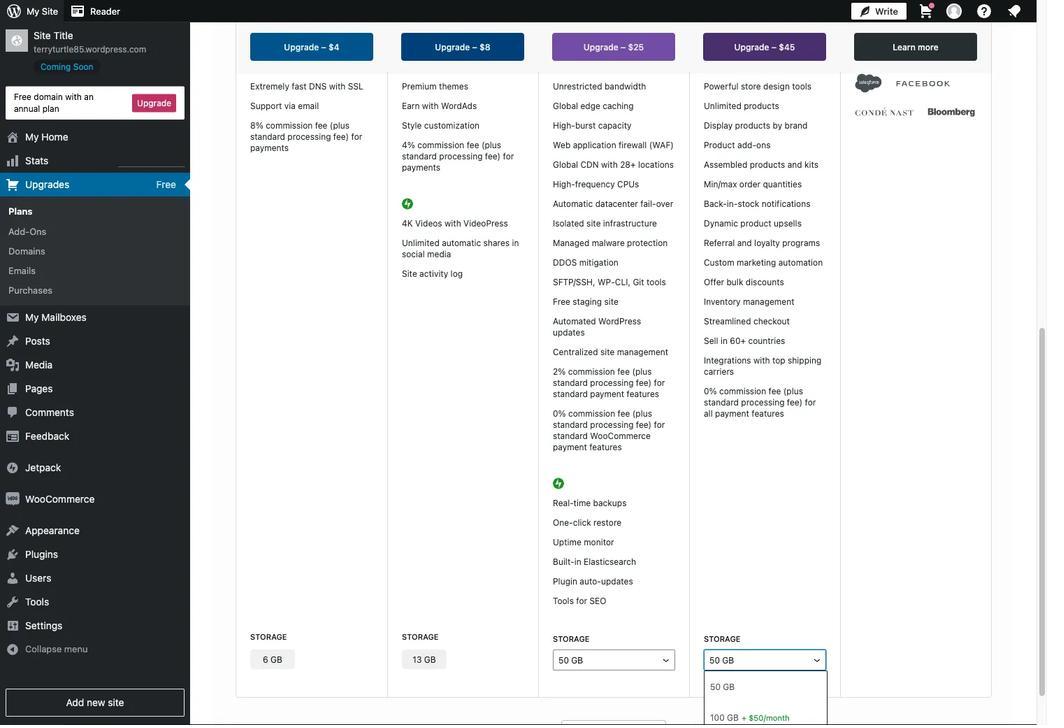 Task type: locate. For each thing, give the bounding box(es) containing it.
standard for 0% commission fee (plus standard processing fee) for standard woocommerce payment features
[[553, 420, 588, 430]]

centralized site management
[[553, 347, 669, 357]]

features for 2% commission fee (plus standard processing fee) for standard payment features
[[627, 389, 659, 399]]

1 global from the top
[[553, 101, 578, 111]]

1 vertical spatial global
[[553, 160, 578, 169]]

1 vertical spatial store
[[741, 81, 761, 91]]

my inside my site link
[[27, 6, 39, 16]]

payments down 8%
[[250, 143, 289, 153]]

upgrade inside button
[[137, 98, 171, 108]]

0% commission fee (plus standard processing fee) for standard woocommerce payment features
[[553, 409, 665, 452]]

brand
[[785, 120, 808, 130]]

plus:
[[330, 22, 350, 32], [499, 22, 519, 32], [651, 22, 671, 32], [802, 22, 823, 32]]

1 horizontal spatial management
[[743, 297, 795, 307]]

commission down style customization
[[418, 140, 465, 150]]

fee for 0% commission fee (plus standard processing fee) for all payment features
[[769, 386, 781, 396]]

standard inside 0% commission fee (plus standard processing fee) for all payment features
[[704, 397, 739, 407]]

2 global from the top
[[553, 160, 578, 169]]

1 horizontal spatial woocommerce
[[590, 431, 651, 441]]

processing
[[288, 132, 331, 141], [439, 151, 483, 161], [590, 378, 634, 388], [742, 397, 785, 407], [590, 420, 634, 430]]

wordpress vip client logo for salesforce image
[[855, 74, 883, 93]]

live
[[402, 62, 418, 72]]

100 gb + $50 /month
[[711, 713, 790, 723]]

with inside free domain with an annual plan
[[65, 92, 82, 102]]

year down business,
[[789, 42, 807, 52]]

install plugins & themes
[[553, 62, 648, 72]]

free up live at the left top of the page
[[402, 42, 420, 52]]

3 everything from the left
[[553, 22, 597, 32]]

domain up plugins
[[574, 42, 604, 52]]

fee down email
[[315, 120, 328, 130]]

features down the integrations with top shipping carriers
[[752, 409, 784, 418]]

0 vertical spatial global
[[553, 101, 578, 111]]

style
[[402, 120, 422, 130]]

fee) inside 0% commission fee (plus standard processing fee) for all payment features
[[787, 397, 803, 407]]

standard inside 8% commission fee (plus standard processing fee) for payments
[[250, 132, 285, 141]]

fee) inside '4% commission fee (plus standard processing fee) for payments'
[[485, 151, 501, 161]]

2 year from the left
[[487, 42, 504, 52]]

fee) down ssl
[[333, 132, 349, 141]]

(plus inside '4% commission fee (plus standard processing fee) for payments'
[[482, 140, 502, 150]]

(plus for 2% commission fee (plus standard processing fee) for standard payment features
[[632, 367, 652, 376]]

year up ssl
[[335, 42, 353, 52]]

1 vertical spatial updates
[[601, 576, 633, 586]]

everything up the upgrade – $45
[[704, 22, 748, 32]]

$8
[[480, 42, 491, 52]]

2 horizontal spatial themes
[[764, 62, 793, 72]]

1 vertical spatial img image
[[6, 492, 20, 506]]

unlimited
[[704, 101, 742, 111], [402, 238, 440, 247]]

0 vertical spatial and
[[788, 160, 803, 169]]

fee) up videopress
[[485, 151, 501, 161]]

1 horizontal spatial updates
[[601, 576, 633, 586]]

products down the ons
[[750, 160, 786, 169]]

in up the upgrade – $45
[[751, 22, 758, 32]]

year for live chat support
[[487, 42, 504, 52]]

0 vertical spatial woocommerce
[[590, 431, 651, 441]]

reader link
[[64, 0, 126, 22]]

0 vertical spatial high-
[[553, 120, 575, 130]]

fee) inside 0% commission fee (plus standard processing fee) for standard woocommerce payment features
[[636, 420, 652, 430]]

in for built-in elasticsearch
[[575, 557, 582, 566]]

fee inside 8% commission fee (plus standard processing fee) for payments
[[315, 120, 328, 130]]

gb up storage list box
[[723, 656, 734, 666]]

site left title
[[34, 30, 51, 41]]

one down business,
[[771, 42, 786, 52]]

fee)
[[333, 132, 349, 141], [485, 151, 501, 161], [636, 378, 652, 388], [787, 397, 803, 407], [636, 420, 652, 430]]

(plus inside 0% commission fee (plus standard processing fee) for all payment features
[[784, 386, 803, 396]]

domain inside free domain with an annual plan
[[34, 92, 63, 102]]

built-in elasticsearch
[[553, 557, 636, 566]]

wordpress vip client logo for conde nast image
[[855, 102, 914, 121]]

free inside free domain with an annual plan
[[14, 92, 31, 102]]

1 horizontal spatial tools
[[553, 596, 574, 605]]

– for $8
[[472, 42, 477, 52]]

3 one from the left
[[620, 42, 635, 52]]

0 vertical spatial features
[[627, 389, 659, 399]]

fee) for 0% commission fee (plus standard processing fee) for standard woocommerce payment features
[[636, 420, 652, 430]]

100
[[711, 713, 725, 723]]

activity
[[420, 268, 448, 278]]

storage
[[250, 632, 287, 641], [402, 632, 439, 641], [553, 634, 590, 643], [704, 634, 741, 643]]

assembled products and kits
[[704, 160, 819, 169]]

my profile image
[[947, 3, 962, 19]]

payment inside 0% commission fee (plus standard processing fee) for standard woocommerce payment features
[[553, 442, 587, 452]]

unrestricted bandwidth
[[553, 81, 646, 91]]

domain for free
[[271, 42, 301, 52]]

store up 'powerful store design tools'
[[741, 62, 762, 72]]

domain up 'live chat support'
[[423, 42, 453, 52]]

commission inside the 2% commission fee (plus standard processing fee) for standard payment features
[[568, 367, 615, 376]]

0 vertical spatial 0%
[[704, 386, 717, 396]]

– left the $45
[[772, 42, 777, 52]]

1 vertical spatial features
[[752, 409, 784, 418]]

1 horizontal spatial 0%
[[704, 386, 717, 396]]

1 horizontal spatial unlimited
[[704, 101, 742, 111]]

unlimited automatic shares in social media
[[402, 238, 519, 259]]

3 free domain for one year from the left
[[553, 42, 655, 52]]

0% down 2%
[[553, 409, 566, 418]]

0 horizontal spatial payment
[[553, 442, 587, 452]]

1 one from the left
[[317, 42, 333, 52]]

upgrade up premium store themes
[[735, 42, 770, 52]]

1 vertical spatial unlimited
[[402, 238, 440, 247]]

my for my home
[[25, 131, 39, 143]]

updates for plugin auto-updates
[[601, 576, 633, 586]]

2 vertical spatial features
[[590, 442, 622, 452]]

payments for 4%
[[402, 162, 441, 172]]

free
[[250, 42, 269, 52], [402, 42, 420, 52], [553, 42, 571, 52], [704, 42, 722, 52], [14, 92, 31, 102], [156, 179, 176, 190], [553, 297, 571, 307]]

0 vertical spatial unlimited
[[704, 101, 742, 111]]

payment for all
[[715, 409, 750, 418]]

0 horizontal spatial and
[[738, 238, 752, 248]]

free domain for one year for support
[[402, 42, 504, 52]]

processing inside '4% commission fee (plus standard processing fee) for payments'
[[439, 151, 483, 161]]

50 gb
[[559, 656, 583, 666], [710, 656, 734, 666], [711, 682, 735, 692]]

2 high- from the top
[[553, 179, 575, 189]]

0 horizontal spatial updates
[[553, 327, 585, 337]]

in right shares
[[512, 238, 519, 247]]

web application firewall (waf)
[[553, 140, 674, 150]]

4 one from the left
[[771, 42, 786, 52]]

60+
[[730, 336, 746, 346]]

sell in 60+ countries
[[704, 336, 786, 346]]

fee down centralized site management
[[618, 367, 630, 376]]

infrastructure
[[603, 218, 657, 228]]

0 horizontal spatial features
[[590, 442, 622, 452]]

processing down email
[[288, 132, 331, 141]]

settings
[[25, 620, 63, 632]]

0 vertical spatial payment
[[590, 389, 625, 399]]

with right earn
[[422, 101, 439, 111]]

year down personal,
[[487, 42, 504, 52]]

1 vertical spatial and
[[738, 238, 752, 248]]

help image
[[976, 3, 993, 20]]

dns
[[309, 81, 327, 91]]

processing for 0% commission fee (plus standard processing fee) for standard woocommerce payment features
[[590, 420, 634, 430]]

my mailboxes link
[[0, 306, 190, 329]]

(plus inside the 2% commission fee (plus standard processing fee) for standard payment features
[[632, 367, 652, 376]]

fee) down 'shipping'
[[787, 397, 803, 407]]

upgrade up experience
[[284, 42, 319, 52]]

0 vertical spatial my
[[27, 6, 39, 16]]

free domain for one year up install plugins & themes
[[553, 42, 655, 52]]

personal,
[[458, 22, 497, 32]]

discounts
[[746, 277, 784, 287]]

my shopping cart image
[[918, 3, 935, 20]]

plugins link
[[0, 543, 190, 566]]

everything up the install
[[553, 22, 597, 32]]

payments
[[250, 143, 289, 153], [402, 162, 441, 172]]

28+
[[620, 160, 636, 169]]

+
[[742, 713, 747, 723]]

site for activity
[[402, 268, 417, 278]]

fee) inside 8% commission fee (plus standard processing fee) for payments
[[333, 132, 349, 141]]

payment right all
[[715, 409, 750, 418]]

0 vertical spatial img image
[[6, 461, 20, 475]]

manage your notifications image
[[1006, 3, 1023, 20]]

one for themes
[[771, 42, 786, 52]]

with inside the integrations with top shipping carriers
[[754, 355, 770, 365]]

appearance link
[[0, 519, 190, 543]]

1 horizontal spatial features
[[627, 389, 659, 399]]

in up upgrade – $25
[[600, 22, 607, 32]]

3 year from the left
[[638, 42, 655, 52]]

free domain for one year up support at the top of the page
[[402, 42, 504, 52]]

(plus inside 8% commission fee (plus standard processing fee) for payments
[[330, 120, 350, 130]]

4 plus: from the left
[[802, 22, 823, 32]]

global down web
[[553, 160, 578, 169]]

commission down via at the top
[[266, 120, 313, 130]]

0 horizontal spatial premium
[[402, 81, 437, 91]]

upgrade for upgrade – $4
[[284, 42, 319, 52]]

0 horizontal spatial 50 gb button
[[553, 650, 676, 671]]

fee down the 2% commission fee (plus standard processing fee) for standard payment features
[[618, 409, 630, 418]]

unlimited up 'social'
[[402, 238, 440, 247]]

0 horizontal spatial unlimited
[[402, 238, 440, 247]]

1 year from the left
[[335, 42, 353, 52]]

&
[[610, 62, 616, 72]]

wordpress vip client logo for cnn image
[[909, 45, 937, 64]]

4k videos with videopress
[[402, 218, 508, 228]]

0 horizontal spatial tools
[[25, 596, 49, 608]]

processing for 4% commission fee (plus standard processing fee) for payments
[[439, 151, 483, 161]]

img image
[[6, 461, 20, 475], [6, 492, 20, 506]]

features for 0% commission fee (plus standard processing fee) for all payment features
[[752, 409, 784, 418]]

2 vertical spatial site
[[402, 268, 417, 278]]

0 horizontal spatial woocommerce
[[25, 493, 95, 505]]

0% inside 0% commission fee (plus standard processing fee) for standard woocommerce payment features
[[553, 409, 566, 418]]

global for global edge caching
[[553, 101, 578, 111]]

install
[[553, 62, 577, 72]]

my for my mailboxes
[[25, 312, 39, 323]]

1 vertical spatial payments
[[402, 162, 441, 172]]

1 vertical spatial products
[[735, 120, 771, 130]]

year down premium,
[[638, 42, 655, 52]]

unlimited down powerful
[[704, 101, 742, 111]]

payment
[[590, 389, 625, 399], [715, 409, 750, 418], [553, 442, 587, 452]]

– inside "button"
[[621, 42, 626, 52]]

fee for 8% commission fee (plus standard processing fee) for payments
[[315, 120, 328, 130]]

for inside '4% commission fee (plus standard processing fee) for payments'
[[503, 151, 514, 161]]

1 plus: from the left
[[330, 22, 350, 32]]

payments down the 4%
[[402, 162, 441, 172]]

50 gb button down seo at the bottom of page
[[553, 650, 676, 671]]

free up annual plan at the top of page
[[14, 92, 31, 102]]

annual plan
[[14, 104, 59, 113]]

domain up annual plan at the top of page
[[34, 92, 63, 102]]

0% inside 0% commission fee (plus standard processing fee) for all payment features
[[704, 386, 717, 396]]

4 free domain for one year from the left
[[704, 42, 807, 52]]

wordpress vip client logo for disney image
[[855, 45, 895, 64]]

2 plus: from the left
[[499, 22, 519, 32]]

fee) down the 2% commission fee (plus standard processing fee) for standard payment features
[[636, 420, 652, 430]]

one down premium,
[[620, 42, 635, 52]]

2 img image from the top
[[6, 492, 20, 506]]

0 vertical spatial updates
[[553, 327, 585, 337]]

1 horizontal spatial themes
[[618, 62, 648, 72]]

fee) inside the 2% commission fee (plus standard processing fee) for standard payment features
[[636, 378, 652, 388]]

0% for 0% commission fee (plus standard processing fee) for all payment features
[[704, 386, 717, 396]]

1 vertical spatial woocommerce
[[25, 493, 95, 505]]

by
[[773, 120, 783, 130]]

year for ad-free experience
[[335, 42, 353, 52]]

staging
[[573, 297, 602, 307]]

display products by brand
[[704, 120, 808, 130]]

1 vertical spatial my
[[25, 131, 39, 143]]

1 vertical spatial payment
[[715, 409, 750, 418]]

free domain for one year
[[250, 42, 353, 52], [402, 42, 504, 52], [553, 42, 655, 52], [704, 42, 807, 52]]

time image
[[1041, 54, 1048, 66]]

50 gb inside storage list box
[[711, 682, 735, 692]]

everything
[[250, 22, 295, 32], [402, 22, 446, 32], [553, 22, 597, 32], [704, 22, 748, 32]]

domain up ad-free experience
[[271, 42, 301, 52]]

global down 'unrestricted'
[[553, 101, 578, 111]]

fee inside 0% commission fee (plus standard processing fee) for standard woocommerce payment features
[[618, 409, 630, 418]]

for inside the 2% commission fee (plus standard processing fee) for standard payment features
[[654, 378, 665, 388]]

3 – from the left
[[621, 42, 626, 52]]

1 horizontal spatial payment
[[590, 389, 625, 399]]

free domain for one year up premium store themes
[[704, 42, 807, 52]]

50 for 2nd 50 gb popup button
[[710, 656, 720, 666]]

commission for 0% commission fee (plus standard processing fee) for standard woocommerce payment features
[[569, 409, 616, 418]]

1 vertical spatial premium
[[402, 81, 437, 91]]

1 vertical spatial high-
[[553, 179, 575, 189]]

commission for 0% commission fee (plus standard processing fee) for all payment features
[[720, 386, 767, 396]]

site activity log
[[402, 268, 463, 278]]

in inside the unlimited automatic shares in social media
[[512, 238, 519, 247]]

1 everything from the left
[[250, 22, 295, 32]]

site inside the 'site title terryturtle85.wordpress.com'
[[34, 30, 51, 41]]

– left $25
[[621, 42, 626, 52]]

2 one from the left
[[469, 42, 484, 52]]

with left top
[[754, 355, 770, 365]]

plus: for everything in business, plus:
[[802, 22, 823, 32]]

50 inside storage list box
[[711, 682, 721, 692]]

monitor
[[584, 537, 614, 547]]

store down premium store themes
[[741, 81, 761, 91]]

upgrade up "highest hourly views 0" image
[[137, 98, 171, 108]]

0 vertical spatial premium
[[704, 62, 739, 72]]

4 year from the left
[[789, 42, 807, 52]]

products down 'powerful store design tools'
[[744, 101, 780, 111]]

commission inside 0% commission fee (plus standard processing fee) for standard woocommerce payment features
[[569, 409, 616, 418]]

back-
[[704, 199, 727, 209]]

auto-
[[580, 576, 601, 586]]

caching
[[603, 101, 634, 111]]

1 img image from the top
[[6, 461, 20, 475]]

updates down elasticsearch
[[601, 576, 633, 586]]

2 horizontal spatial features
[[752, 409, 784, 418]]

custom
[[704, 258, 735, 267]]

img image for jetpack
[[6, 461, 20, 475]]

(plus
[[330, 120, 350, 130], [482, 140, 502, 150], [632, 367, 652, 376], [784, 386, 803, 396], [633, 409, 652, 418]]

processing inside the 2% commission fee (plus standard processing fee) for standard payment features
[[590, 378, 634, 388]]

automatic
[[442, 238, 481, 247]]

everything for everything in business, plus:
[[704, 22, 748, 32]]

one
[[317, 42, 333, 52], [469, 42, 484, 52], [620, 42, 635, 52], [771, 42, 786, 52]]

free
[[265, 62, 280, 72]]

1 high- from the top
[[553, 120, 575, 130]]

updates inside automated wordpress updates
[[553, 327, 585, 337]]

fee for 2% commission fee (plus standard processing fee) for standard payment features
[[618, 367, 630, 376]]

processing down customization
[[439, 151, 483, 161]]

my inside my mailboxes link
[[25, 312, 39, 323]]

0 horizontal spatial management
[[617, 347, 669, 357]]

1 horizontal spatial and
[[788, 160, 803, 169]]

2 – from the left
[[472, 42, 477, 52]]

click
[[573, 517, 591, 527]]

processing inside 0% commission fee (plus standard processing fee) for standard woocommerce payment features
[[590, 420, 634, 430]]

payment inside 0% commission fee (plus standard processing fee) for all payment features
[[715, 409, 750, 418]]

feedback
[[25, 430, 69, 442]]

terryturtle85.wordpress.com
[[34, 44, 146, 54]]

payments inside 8% commission fee (plus standard processing fee) for payments
[[250, 143, 289, 153]]

– left $4
[[321, 42, 326, 52]]

domain up premium store themes
[[725, 42, 755, 52]]

payments inside '4% commission fee (plus standard processing fee) for payments'
[[402, 162, 441, 172]]

upgrade for upgrade – $25
[[584, 42, 619, 52]]

0 vertical spatial payments
[[250, 143, 289, 153]]

high- up web
[[553, 120, 575, 130]]

management up checkout
[[743, 297, 795, 307]]

1 horizontal spatial premium
[[704, 62, 739, 72]]

upgrade – $8 button
[[401, 33, 524, 61]]

0 vertical spatial store
[[741, 62, 762, 72]]

for
[[303, 42, 315, 52], [455, 42, 467, 52], [606, 42, 618, 52], [757, 42, 769, 52], [351, 132, 362, 141], [503, 151, 514, 161], [654, 378, 665, 388], [805, 397, 816, 407], [654, 420, 665, 430], [576, 596, 587, 605]]

domain for plugins
[[574, 42, 604, 52]]

commission down the carriers at right
[[720, 386, 767, 396]]

img image inside woocommerce 'link'
[[6, 492, 20, 506]]

products for assembled
[[750, 160, 786, 169]]

my left reader link on the left top
[[27, 6, 39, 16]]

0 vertical spatial management
[[743, 297, 795, 307]]

year for premium store themes
[[789, 42, 807, 52]]

0 horizontal spatial 0%
[[553, 409, 566, 418]]

everything up chat
[[402, 22, 446, 32]]

my inside my home link
[[25, 131, 39, 143]]

fee down the integrations with top shipping carriers
[[769, 386, 781, 396]]

2 50 gb button from the left
[[704, 650, 827, 671]]

features up 0% commission fee (plus standard processing fee) for standard woocommerce payment features
[[627, 389, 659, 399]]

tools right design
[[793, 81, 812, 91]]

standard for 2% commission fee (plus standard processing fee) for standard payment features
[[553, 378, 588, 388]]

media link
[[0, 353, 190, 377]]

tools down plugin
[[553, 596, 574, 605]]

payments for 8%
[[250, 143, 289, 153]]

jetpack
[[25, 462, 61, 473]]

unrestricted
[[553, 81, 603, 91]]

storage list box
[[704, 671, 828, 725]]

free domain for one year up experience
[[250, 42, 353, 52]]

commission down centralized
[[568, 367, 615, 376]]

site down 'social'
[[402, 268, 417, 278]]

payment up 0% commission fee (plus standard processing fee) for standard woocommerce payment features
[[590, 389, 625, 399]]

1 vertical spatial 0%
[[553, 409, 566, 418]]

commission down the 2% commission fee (plus standard processing fee) for standard payment features
[[569, 409, 616, 418]]

0% for 0% commission fee (plus standard processing fee) for standard woocommerce payment features
[[553, 409, 566, 418]]

woocommerce inside 'link'
[[25, 493, 95, 505]]

display
[[704, 120, 733, 130]]

3 plus: from the left
[[651, 22, 671, 32]]

high- up automatic
[[553, 179, 575, 189]]

img image inside jetpack link
[[6, 461, 20, 475]]

commission inside '4% commission fee (plus standard processing fee) for payments'
[[418, 140, 465, 150]]

global edge caching
[[553, 101, 634, 111]]

upgrade up support at the top of the page
[[435, 42, 470, 52]]

2 vertical spatial products
[[750, 160, 786, 169]]

– left $8
[[472, 42, 477, 52]]

wordpress vip client logo for bloomberg image
[[928, 102, 976, 121]]

4 – from the left
[[772, 42, 777, 52]]

automated
[[553, 316, 596, 326]]

products for display
[[735, 120, 771, 130]]

1 vertical spatial management
[[617, 347, 669, 357]]

fee inside '4% commission fee (plus standard processing fee) for payments'
[[467, 140, 479, 150]]

everything for everything in free, plus:
[[250, 22, 295, 32]]

countries
[[749, 336, 786, 346]]

1 vertical spatial site
[[34, 30, 51, 41]]

$50
[[749, 713, 764, 723]]

2 vertical spatial payment
[[553, 442, 587, 452]]

high-frequency cpus
[[553, 179, 639, 189]]

1 horizontal spatial payments
[[402, 162, 441, 172]]

in-
[[727, 199, 738, 209]]

plus: right personal,
[[499, 22, 519, 32]]

title
[[54, 30, 73, 41]]

50 gb button up "$50"
[[704, 650, 827, 671]]

features inside 0% commission fee (plus standard processing fee) for all payment features
[[752, 409, 784, 418]]

commission inside 0% commission fee (plus standard processing fee) for all payment features
[[720, 386, 767, 396]]

payment inside the 2% commission fee (plus standard processing fee) for standard payment features
[[590, 389, 625, 399]]

standard inside '4% commission fee (plus standard processing fee) for payments'
[[402, 151, 437, 161]]

fee inside the 2% commission fee (plus standard processing fee) for standard payment features
[[618, 367, 630, 376]]

commission for 8% commission fee (plus standard processing fee) for payments
[[266, 120, 313, 130]]

application
[[573, 140, 617, 150]]

ad-
[[250, 62, 265, 72]]

gb down tools for seo
[[572, 656, 583, 666]]

4 everything from the left
[[704, 22, 748, 32]]

commission for 4% commission fee (plus standard processing fee) for payments
[[418, 140, 465, 150]]

0 horizontal spatial tools
[[647, 277, 666, 287]]

in for everything in free, plus:
[[297, 22, 304, 32]]

2 everything from the left
[[402, 22, 446, 32]]

plugins
[[25, 549, 58, 560]]

in down uptime monitor
[[575, 557, 582, 566]]

plus: right premium,
[[651, 22, 671, 32]]

(plus inside 0% commission fee (plus standard processing fee) for standard woocommerce payment features
[[633, 409, 652, 418]]

50 gb button
[[553, 650, 676, 671], [704, 650, 827, 671]]

processing for 8% commission fee (plus standard processing fee) for payments
[[288, 132, 331, 141]]

tools down the users
[[25, 596, 49, 608]]

cpus
[[618, 179, 639, 189]]

features inside the 2% commission fee (plus standard processing fee) for standard payment features
[[627, 389, 659, 399]]

upgrade up install plugins & themes
[[584, 42, 619, 52]]

2 vertical spatial my
[[25, 312, 39, 323]]

gb right 6
[[271, 654, 282, 664]]

automation
[[779, 258, 823, 267]]

fee inside 0% commission fee (plus standard processing fee) for all payment features
[[769, 386, 781, 396]]

plus: for everything in personal, plus:
[[499, 22, 519, 32]]

one down personal,
[[469, 42, 484, 52]]

0 vertical spatial products
[[744, 101, 780, 111]]

2 free domain for one year from the left
[[402, 42, 504, 52]]

premium up earn
[[402, 81, 437, 91]]

0 vertical spatial tools
[[793, 81, 812, 91]]

processing inside 8% commission fee (plus standard processing fee) for payments
[[288, 132, 331, 141]]

collapse menu link
[[0, 638, 190, 661]]

purchases
[[8, 285, 52, 295]]

everything up free
[[250, 22, 295, 32]]

processing down the 2% commission fee (plus standard processing fee) for standard payment features
[[590, 420, 634, 430]]

– for $4
[[321, 42, 326, 52]]

stock
[[738, 199, 760, 209]]

0% down the carriers at right
[[704, 386, 717, 396]]

payment up real-
[[553, 442, 587, 452]]

back-in-stock notifications
[[704, 199, 811, 209]]

min/max order quantities
[[704, 179, 802, 189]]

unlimited inside the unlimited automatic shares in social media
[[402, 238, 440, 247]]

gb
[[271, 654, 282, 664], [424, 654, 436, 664], [572, 656, 583, 666], [723, 656, 734, 666], [723, 682, 735, 692], [727, 713, 739, 723]]

upgrade for upgrade
[[137, 98, 171, 108]]

fee down customization
[[467, 140, 479, 150]]

store for powerful
[[741, 81, 761, 91]]

premium themes
[[402, 81, 469, 91]]

0 horizontal spatial payments
[[250, 143, 289, 153]]

global for global cdn with 28+ locations
[[553, 160, 578, 169]]

domain for store
[[725, 42, 755, 52]]

processing inside 0% commission fee (plus standard processing fee) for all payment features
[[742, 397, 785, 407]]

1 free domain for one year from the left
[[250, 42, 353, 52]]

processing down the integrations with top shipping carriers
[[742, 397, 785, 407]]

1 horizontal spatial 50 gb button
[[704, 650, 827, 671]]

with left ssl
[[329, 81, 346, 91]]

capacity
[[598, 120, 632, 130]]

1 – from the left
[[321, 42, 326, 52]]

upgrade inside "button"
[[584, 42, 619, 52]]

commission inside 8% commission fee (plus standard processing fee) for payments
[[266, 120, 313, 130]]

wordpress vip client logo for facebook image
[[897, 74, 951, 93]]

2 horizontal spatial payment
[[715, 409, 750, 418]]

site up title
[[42, 6, 58, 16]]



Task type: describe. For each thing, give the bounding box(es) containing it.
emails
[[8, 265, 36, 276]]

img image for woocommerce
[[6, 492, 20, 506]]

everything for everything in personal, plus:
[[402, 22, 446, 32]]

managed
[[553, 238, 590, 248]]

in for everything in premium, plus:
[[600, 22, 607, 32]]

free up ad-
[[250, 42, 269, 52]]

unlimited for unlimited products
[[704, 101, 742, 111]]

add-ons
[[8, 226, 46, 236]]

upgrade – $25
[[584, 42, 644, 52]]

one for experience
[[317, 42, 333, 52]]

$4
[[329, 42, 340, 52]]

plus: for everything in free, plus:
[[330, 22, 350, 32]]

1 horizontal spatial tools
[[793, 81, 812, 91]]

(plus for 0% commission fee (plus standard processing fee) for all payment features
[[784, 386, 803, 396]]

everything in premium, plus:
[[553, 22, 671, 32]]

all
[[704, 409, 713, 418]]

gb left '+' at the bottom of page
[[727, 713, 739, 723]]

free domain for one year for experience
[[250, 42, 353, 52]]

tools for tools for seo
[[553, 596, 574, 605]]

fee) for 0% commission fee (plus standard processing fee) for all payment features
[[787, 397, 803, 407]]

frequency
[[575, 179, 615, 189]]

high-burst capacity
[[553, 120, 632, 130]]

site for title
[[34, 30, 51, 41]]

add-ons link
[[0, 221, 190, 241]]

write link
[[852, 0, 907, 22]]

my mailboxes
[[25, 312, 87, 323]]

bulk
[[727, 277, 744, 287]]

posts link
[[0, 329, 190, 353]]

upgrade for upgrade – $45
[[735, 42, 770, 52]]

integrations with top shipping carriers
[[704, 355, 822, 376]]

offer bulk discounts
[[704, 277, 784, 287]]

(plus for 0% commission fee (plus standard processing fee) for standard woocommerce payment features
[[633, 409, 652, 418]]

shipping
[[788, 355, 822, 365]]

standard for 0% commission fee (plus standard processing fee) for all payment features
[[704, 397, 739, 407]]

high- for frequency
[[553, 179, 575, 189]]

domains
[[8, 245, 45, 256]]

my site link
[[0, 0, 64, 22]]

managed malware protection
[[553, 238, 668, 248]]

plans link
[[0, 201, 190, 221]]

(plus for 4% commission fee (plus standard processing fee) for payments
[[482, 140, 502, 150]]

one for &
[[620, 42, 635, 52]]

fee) for 8% commission fee (plus standard processing fee) for payments
[[333, 132, 349, 141]]

in for sell in 60+ countries
[[721, 336, 728, 346]]

free down "highest hourly views 0" image
[[156, 179, 176, 190]]

upgrade for upgrade – $8
[[435, 42, 470, 52]]

ssl
[[348, 81, 364, 91]]

with left 28+
[[601, 160, 618, 169]]

product add-ons
[[704, 140, 771, 150]]

email
[[298, 101, 319, 111]]

gb up 100
[[723, 682, 735, 692]]

min/max
[[704, 179, 737, 189]]

tools link
[[0, 590, 190, 614]]

0 horizontal spatial themes
[[439, 81, 469, 91]]

datacenter
[[596, 199, 638, 209]]

learn
[[893, 42, 916, 52]]

extremely fast dns with ssl
[[250, 81, 364, 91]]

processing for 2% commission fee (plus standard processing fee) for standard payment features
[[590, 378, 634, 388]]

year for install plugins & themes
[[638, 42, 655, 52]]

everything in personal, plus:
[[402, 22, 519, 32]]

over
[[656, 199, 674, 209]]

with up automatic
[[445, 218, 461, 228]]

add-
[[738, 140, 757, 150]]

site up malware
[[587, 218, 601, 228]]

high- for burst
[[553, 120, 575, 130]]

site down automated wordpress updates
[[601, 347, 615, 357]]

elasticsearch
[[584, 557, 636, 566]]

business,
[[760, 22, 800, 32]]

add new site
[[66, 697, 124, 708]]

2% commission fee (plus standard processing fee) for standard payment features
[[553, 367, 665, 399]]

50 for storage list box
[[711, 682, 721, 692]]

processing for 0% commission fee (plus standard processing fee) for all payment features
[[742, 397, 785, 407]]

updates for automated wordpress updates
[[553, 327, 585, 337]]

0 vertical spatial site
[[42, 6, 58, 16]]

wordpress vip client logo for slack image
[[896, 16, 936, 35]]

free up the install
[[553, 42, 571, 52]]

stats
[[25, 155, 48, 166]]

log
[[451, 268, 463, 278]]

woocommerce link
[[0, 487, 190, 511]]

plugins
[[579, 62, 608, 72]]

git
[[633, 277, 645, 287]]

free staging site
[[553, 297, 619, 307]]

emails link
[[0, 261, 190, 280]]

wp-
[[598, 277, 615, 287]]

everything for everything in premium, plus:
[[553, 22, 597, 32]]

store for premium
[[741, 62, 762, 72]]

domains link
[[0, 241, 190, 261]]

assembled
[[704, 160, 748, 169]]

13 gb
[[413, 654, 436, 664]]

videopress
[[464, 218, 508, 228]]

fee for 0% commission fee (plus standard processing fee) for standard woocommerce payment features
[[618, 409, 630, 418]]

referral and loyalty programs
[[704, 238, 820, 248]]

6 gb
[[263, 654, 282, 664]]

in for everything in personal, plus:
[[449, 22, 456, 32]]

chat
[[420, 62, 438, 72]]

1 vertical spatial tools
[[647, 277, 666, 287]]

restore
[[594, 517, 622, 527]]

an
[[84, 92, 94, 102]]

– for $45
[[772, 42, 777, 52]]

sftp/ssh, wp-cli, git tools
[[553, 277, 666, 287]]

dynamic
[[704, 218, 738, 228]]

highest hourly views 0 image
[[118, 158, 185, 167]]

commission for 2% commission fee (plus standard processing fee) for standard payment features
[[568, 367, 615, 376]]

reader
[[90, 6, 120, 16]]

(plus for 8% commission fee (plus standard processing fee) for payments
[[330, 120, 350, 130]]

gb right the 13
[[424, 654, 436, 664]]

my for my site
[[27, 6, 39, 16]]

cdn
[[581, 160, 599, 169]]

integrations
[[704, 355, 751, 365]]

premium for premium store themes
[[704, 62, 739, 72]]

domain for chat
[[423, 42, 453, 52]]

features inside 0% commission fee (plus standard processing fee) for standard woocommerce payment features
[[590, 442, 622, 452]]

fee) for 4% commission fee (plus standard processing fee) for payments
[[485, 151, 501, 161]]

malware
[[592, 238, 625, 248]]

free down sftp/ssh,
[[553, 297, 571, 307]]

(waf)
[[650, 140, 674, 150]]

support via email
[[250, 101, 319, 111]]

for inside 8% commission fee (plus standard processing fee) for payments
[[351, 132, 362, 141]]

in for everything in business, plus:
[[751, 22, 758, 32]]

payment for standard
[[590, 389, 625, 399]]

site right new
[[108, 697, 124, 708]]

for inside 0% commission fee (plus standard processing fee) for standard woocommerce payment features
[[654, 420, 665, 430]]

via
[[284, 101, 296, 111]]

top
[[773, 355, 786, 365]]

standard for 8% commission fee (plus standard processing fee) for payments
[[250, 132, 285, 141]]

isolated
[[553, 218, 584, 228]]

free domain for one year for themes
[[704, 42, 807, 52]]

plus: for everything in premium, plus:
[[651, 22, 671, 32]]

upgrade button
[[132, 94, 176, 112]]

– for $25
[[621, 42, 626, 52]]

4k
[[402, 218, 413, 228]]

checkout
[[754, 316, 790, 326]]

custom marketing automation
[[704, 258, 823, 267]]

one-
[[553, 517, 573, 527]]

site down the sftp/ssh, wp-cli, git tools
[[605, 297, 619, 307]]

unlimited products
[[704, 101, 780, 111]]

users
[[25, 572, 51, 584]]

50 for first 50 gb popup button from left
[[559, 656, 569, 666]]

offer
[[704, 277, 725, 287]]

tools for tools
[[25, 596, 49, 608]]

pages link
[[0, 377, 190, 401]]

my site
[[27, 6, 58, 16]]

one for support
[[469, 42, 484, 52]]

woocommerce inside 0% commission fee (plus standard processing fee) for standard woocommerce payment features
[[590, 431, 651, 441]]

plans
[[8, 206, 32, 217]]

automatic
[[553, 199, 593, 209]]

coming soon
[[41, 62, 93, 71]]

learn more
[[893, 42, 939, 52]]

design
[[764, 81, 790, 91]]

products for unlimited
[[744, 101, 780, 111]]

free domain for one year for &
[[553, 42, 655, 52]]

home
[[41, 131, 68, 143]]

1 50 gb button from the left
[[553, 650, 676, 671]]

premium for premium themes
[[402, 81, 437, 91]]

free up powerful
[[704, 42, 722, 52]]

fee) for 2% commission fee (plus standard processing fee) for standard payment features
[[636, 378, 652, 388]]

earn with wordads
[[402, 101, 477, 111]]

mitigation
[[580, 258, 619, 267]]

media
[[25, 359, 53, 371]]

wordpress vip client logo for time image
[[855, 16, 882, 35]]

fee for 4% commission fee (plus standard processing fee) for payments
[[467, 140, 479, 150]]

mailboxes
[[41, 312, 87, 323]]

unlimited for unlimited automatic shares in social media
[[402, 238, 440, 247]]

for inside 0% commission fee (plus standard processing fee) for all payment features
[[805, 397, 816, 407]]

automated wordpress updates
[[553, 316, 641, 337]]

standard for 4% commission fee (plus standard processing fee) for payments
[[402, 151, 437, 161]]

uptime
[[553, 537, 582, 547]]



Task type: vqa. For each thing, say whether or not it's contained in the screenshot.
(opens in a new tab) element to the left
no



